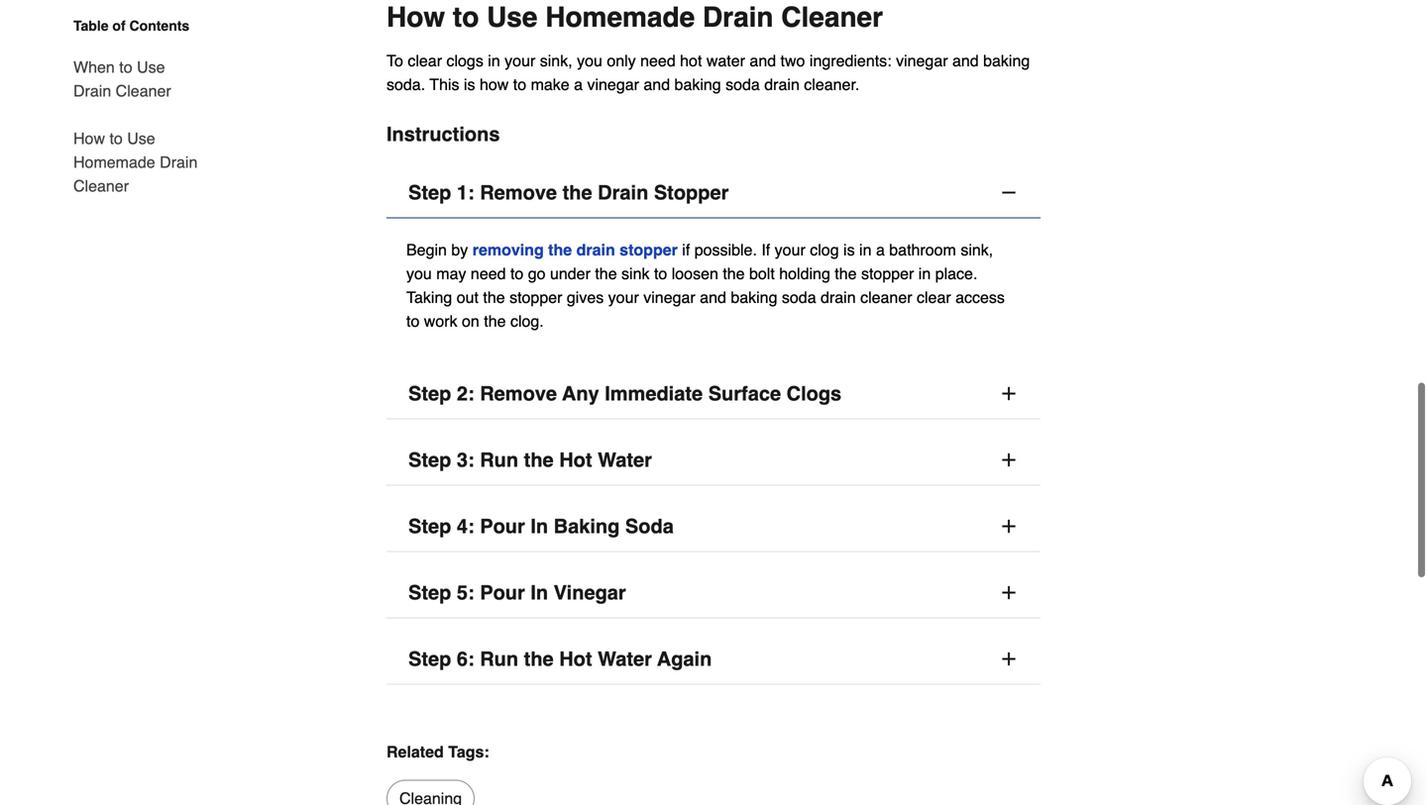 Task type: describe. For each thing, give the bounding box(es) containing it.
need inside to clear clogs in your sink, you only need hot water and two ingredients: vinegar and baking soda. this is how to make a vinegar and baking soda drain cleaner.
[[641, 51, 676, 70]]

0 vertical spatial how
[[387, 1, 445, 33]]

1 vertical spatial drain
[[577, 241, 615, 259]]

this
[[430, 75, 460, 94]]

1 horizontal spatial how to use homemade drain cleaner
[[387, 1, 883, 33]]

you inside if possible. if your clog is in a bathroom sink, you may need to go under the sink to loosen the bolt holding the stopper in place. taking out the stopper gives your vinegar and baking soda drain cleaner clear access to work on the clog.
[[406, 265, 432, 283]]

holding
[[779, 265, 831, 283]]

sink
[[622, 265, 650, 283]]

5:
[[457, 582, 475, 605]]

0 vertical spatial stopper
[[620, 241, 678, 259]]

0 vertical spatial cleaner
[[781, 1, 883, 33]]

cleaner.
[[804, 75, 860, 94]]

taking
[[406, 288, 452, 307]]

step 2: remove any immediate surface clogs
[[408, 383, 842, 405]]

to inside "when to use drain cleaner"
[[119, 58, 132, 76]]

in inside to clear clogs in your sink, you only need hot water and two ingredients: vinegar and baking soda. this is how to make a vinegar and baking soda drain cleaner.
[[488, 51, 500, 70]]

is inside to clear clogs in your sink, you only need hot water and two ingredients: vinegar and baking soda. this is how to make a vinegar and baking soda drain cleaner.
[[464, 75, 475, 94]]

a inside to clear clogs in your sink, you only need hot water and two ingredients: vinegar and baking soda. this is how to make a vinegar and baking soda drain cleaner.
[[574, 75, 583, 94]]

to inside to clear clogs in your sink, you only need hot water and two ingredients: vinegar and baking soda. this is how to make a vinegar and baking soda drain cleaner.
[[513, 75, 527, 94]]

step 5: pour in vinegar
[[408, 582, 626, 605]]

a inside if possible. if your clog is in a bathroom sink, you may need to go under the sink to loosen the bolt holding the stopper in place. taking out the stopper gives your vinegar and baking soda drain cleaner clear access to work on the clog.
[[876, 241, 885, 259]]

begin by removing the drain stopper
[[406, 241, 678, 259]]

cleaner inside "when to use drain cleaner"
[[116, 82, 171, 100]]

0 vertical spatial homemade
[[545, 1, 695, 33]]

step 4: pour in baking soda button
[[387, 502, 1041, 553]]

1 vertical spatial baking
[[675, 75, 721, 94]]

vinegar
[[554, 582, 626, 605]]

the inside step 6: run the hot water again button
[[524, 648, 554, 671]]

minus image
[[999, 183, 1019, 203]]

table of contents
[[73, 18, 190, 34]]

place.
[[936, 265, 978, 283]]

drain inside "when to use drain cleaner"
[[73, 82, 111, 100]]

3:
[[457, 449, 475, 472]]

to up clogs
[[453, 1, 479, 33]]

sink, inside if possible. if your clog is in a bathroom sink, you may need to go under the sink to loosen the bolt holding the stopper in place. taking out the stopper gives your vinegar and baking soda drain cleaner clear access to work on the clog.
[[961, 241, 994, 259]]

go
[[528, 265, 546, 283]]

remove for the
[[480, 181, 557, 204]]

out
[[457, 288, 479, 307]]

2 vertical spatial stopper
[[510, 288, 563, 307]]

table
[[73, 18, 109, 34]]

water
[[707, 51, 745, 70]]

the left sink
[[595, 265, 617, 283]]

step 1: remove the drain stopper
[[408, 181, 729, 204]]

to left go
[[510, 265, 524, 283]]

how to use homemade drain cleaner inside table of contents element
[[73, 129, 198, 195]]

related tags:
[[387, 743, 489, 762]]

the down clog
[[835, 265, 857, 283]]

step for step 3: run the hot water
[[408, 449, 451, 472]]

run for 3:
[[480, 449, 519, 472]]

step for step 4: pour in baking soda
[[408, 515, 451, 538]]

begin
[[406, 241, 447, 259]]

soda.
[[387, 75, 425, 94]]

step 4: pour in baking soda
[[408, 515, 674, 538]]

and inside if possible. if your clog is in a bathroom sink, you may need to go under the sink to loosen the bolt holding the stopper in place. taking out the stopper gives your vinegar and baking soda drain cleaner clear access to work on the clog.
[[700, 288, 727, 307]]

in for vinegar
[[531, 582, 548, 605]]

soda inside if possible. if your clog is in a bathroom sink, you may need to go under the sink to loosen the bolt holding the stopper in place. taking out the stopper gives your vinegar and baking soda drain cleaner clear access to work on the clog.
[[782, 288, 816, 307]]

step for step 6: run the hot water again
[[408, 648, 451, 671]]

to left work
[[406, 312, 420, 330]]

plus image for soda
[[999, 517, 1019, 537]]

clog.
[[510, 312, 544, 330]]

6:
[[457, 648, 475, 671]]

how
[[480, 75, 509, 94]]

clog
[[810, 241, 839, 259]]

in for baking
[[531, 515, 548, 538]]

2 horizontal spatial baking
[[984, 51, 1030, 70]]

by
[[451, 241, 468, 259]]

stopper
[[654, 181, 729, 204]]

only
[[607, 51, 636, 70]]

water for step 3: run the hot water
[[598, 449, 652, 472]]

baking inside if possible. if your clog is in a bathroom sink, you may need to go under the sink to loosen the bolt holding the stopper in place. taking out the stopper gives your vinegar and baking soda drain cleaner clear access to work on the clog.
[[731, 288, 778, 307]]

clear inside if possible. if your clog is in a bathroom sink, you may need to go under the sink to loosen the bolt holding the stopper in place. taking out the stopper gives your vinegar and baking soda drain cleaner clear access to work on the clog.
[[917, 288, 951, 307]]

step 3: run the hot water button
[[387, 436, 1041, 486]]

step 1: remove the drain stopper button
[[387, 168, 1041, 218]]

1 vertical spatial in
[[860, 241, 872, 259]]

bolt
[[749, 265, 775, 283]]

2 vertical spatial cleaner
[[73, 177, 129, 195]]

1:
[[457, 181, 475, 204]]

table of contents element
[[57, 16, 206, 198]]

drain down when to use drain cleaner link
[[160, 153, 198, 171]]

step for step 1: remove the drain stopper
[[408, 181, 451, 204]]

use for how to use homemade drain cleaner link at the left top of the page
[[127, 129, 155, 148]]

vinegar inside if possible. if your clog is in a bathroom sink, you may need to go under the sink to loosen the bolt holding the stopper in place. taking out the stopper gives your vinegar and baking soda drain cleaner clear access to work on the clog.
[[644, 288, 696, 307]]

is inside if possible. if your clog is in a bathroom sink, you may need to go under the sink to loosen the bolt holding the stopper in place. taking out the stopper gives your vinegar and baking soda drain cleaner clear access to work on the clog.
[[844, 241, 855, 259]]

step 2: remove any immediate surface clogs button
[[387, 369, 1041, 420]]

if
[[762, 241, 770, 259]]

4:
[[457, 515, 475, 538]]

again
[[657, 648, 712, 671]]

removing
[[473, 241, 544, 259]]

loosen
[[672, 265, 719, 283]]

tags:
[[448, 743, 489, 762]]

1 vertical spatial vinegar
[[587, 75, 639, 94]]

step 6: run the hot water again button
[[387, 635, 1041, 685]]

immediate
[[605, 383, 703, 405]]

soda
[[625, 515, 674, 538]]

baking
[[554, 515, 620, 538]]

the inside step 3: run the hot water button
[[524, 449, 554, 472]]

you inside to clear clogs in your sink, you only need hot water and two ingredients: vinegar and baking soda. this is how to make a vinegar and baking soda drain cleaner.
[[577, 51, 603, 70]]



Task type: vqa. For each thing, say whether or not it's contained in the screenshot.
my military
no



Task type: locate. For each thing, give the bounding box(es) containing it.
plus image
[[999, 384, 1019, 404], [999, 450, 1019, 470]]

0 horizontal spatial baking
[[675, 75, 721, 94]]

step left 1:
[[408, 181, 451, 204]]

2 horizontal spatial stopper
[[861, 265, 914, 283]]

2 step from the top
[[408, 383, 451, 405]]

1 remove from the top
[[480, 181, 557, 204]]

2 pour from the top
[[480, 582, 525, 605]]

1 in from the top
[[531, 515, 548, 538]]

drain inside to clear clogs in your sink, you only need hot water and two ingredients: vinegar and baking soda. this is how to make a vinegar and baking soda drain cleaner.
[[765, 75, 800, 94]]

you
[[577, 51, 603, 70], [406, 265, 432, 283]]

when to use drain cleaner
[[73, 58, 171, 100]]

0 horizontal spatial is
[[464, 75, 475, 94]]

vinegar down only at the top left of page
[[587, 75, 639, 94]]

is down clogs
[[464, 75, 475, 94]]

hot for 6:
[[559, 648, 592, 671]]

soda
[[726, 75, 760, 94], [782, 288, 816, 307]]

0 vertical spatial soda
[[726, 75, 760, 94]]

hot inside button
[[559, 449, 592, 472]]

sink,
[[540, 51, 573, 70], [961, 241, 994, 259]]

to right how
[[513, 75, 527, 94]]

1 vertical spatial run
[[480, 648, 519, 671]]

hot down any
[[559, 449, 592, 472]]

to down "when to use drain cleaner"
[[109, 129, 123, 148]]

plus image for step 3: run the hot water
[[999, 450, 1019, 470]]

the up removing the drain stopper link
[[563, 181, 592, 204]]

removing the drain stopper link
[[473, 241, 678, 259]]

3 step from the top
[[408, 449, 451, 472]]

1 horizontal spatial drain
[[765, 75, 800, 94]]

how to use homemade drain cleaner link
[[73, 115, 206, 198]]

1 vertical spatial plus image
[[999, 450, 1019, 470]]

clogs
[[447, 51, 484, 70]]

plus image inside step 2: remove any immediate surface clogs button
[[999, 384, 1019, 404]]

3 plus image from the top
[[999, 650, 1019, 670]]

1 horizontal spatial need
[[641, 51, 676, 70]]

your right if
[[775, 241, 806, 259]]

0 horizontal spatial how
[[73, 129, 105, 148]]

1 vertical spatial cleaner
[[116, 82, 171, 100]]

0 vertical spatial water
[[598, 449, 652, 472]]

possible.
[[695, 241, 757, 259]]

1 vertical spatial a
[[876, 241, 885, 259]]

step 3: run the hot water
[[408, 449, 652, 472]]

instructions
[[387, 123, 500, 146]]

1 step from the top
[[408, 181, 451, 204]]

0 horizontal spatial sink,
[[540, 51, 573, 70]]

related
[[387, 743, 444, 762]]

2 horizontal spatial vinegar
[[896, 51, 948, 70]]

hot
[[559, 449, 592, 472], [559, 648, 592, 671]]

use inside "when to use drain cleaner"
[[137, 58, 165, 76]]

homemade up only at the top left of page
[[545, 1, 695, 33]]

a
[[574, 75, 583, 94], [876, 241, 885, 259]]

0 horizontal spatial need
[[471, 265, 506, 283]]

1 vertical spatial in
[[531, 582, 548, 605]]

is right clog
[[844, 241, 855, 259]]

when
[[73, 58, 115, 76]]

soda down water
[[726, 75, 760, 94]]

0 vertical spatial sink,
[[540, 51, 573, 70]]

0 horizontal spatial vinegar
[[587, 75, 639, 94]]

use down when to use drain cleaner link
[[127, 129, 155, 148]]

drain left stopper
[[598, 181, 649, 204]]

water inside button
[[598, 648, 652, 671]]

use down the contents
[[137, 58, 165, 76]]

clear
[[408, 51, 442, 70], [917, 288, 951, 307]]

sink, inside to clear clogs in your sink, you only need hot water and two ingredients: vinegar and baking soda. this is how to make a vinegar and baking soda drain cleaner.
[[540, 51, 573, 70]]

0 vertical spatial vinegar
[[896, 51, 948, 70]]

0 horizontal spatial your
[[505, 51, 536, 70]]

pour
[[480, 515, 525, 538], [480, 582, 525, 605]]

plus image inside step 3: run the hot water button
[[999, 450, 1019, 470]]

if possible. if your clog is in a bathroom sink, you may need to go under the sink to loosen the bolt holding the stopper in place. taking out the stopper gives your vinegar and baking soda drain cleaner clear access to work on the clog.
[[406, 241, 1005, 330]]

0 vertical spatial how to use homemade drain cleaner
[[387, 1, 883, 33]]

pour for 5:
[[480, 582, 525, 605]]

5 step from the top
[[408, 582, 451, 605]]

1 vertical spatial how
[[73, 129, 105, 148]]

under
[[550, 265, 591, 283]]

stopper down go
[[510, 288, 563, 307]]

water down step 2: remove any immediate surface clogs
[[598, 449, 652, 472]]

of
[[112, 18, 126, 34]]

in up how
[[488, 51, 500, 70]]

2 vertical spatial vinegar
[[644, 288, 696, 307]]

run inside step 6: run the hot water again button
[[480, 648, 519, 671]]

1 vertical spatial plus image
[[999, 583, 1019, 603]]

0 vertical spatial plus image
[[999, 384, 1019, 404]]

to
[[453, 1, 479, 33], [119, 58, 132, 76], [513, 75, 527, 94], [109, 129, 123, 148], [510, 265, 524, 283], [654, 265, 667, 283], [406, 312, 420, 330]]

0 vertical spatial in
[[488, 51, 500, 70]]

to
[[387, 51, 403, 70]]

stopper up cleaner
[[861, 265, 914, 283]]

contents
[[129, 18, 190, 34]]

plus image
[[999, 517, 1019, 537], [999, 583, 1019, 603], [999, 650, 1019, 670]]

may
[[436, 265, 466, 283]]

1 water from the top
[[598, 449, 652, 472]]

remove
[[480, 181, 557, 204], [480, 383, 557, 405]]

in left vinegar
[[531, 582, 548, 605]]

2 run from the top
[[480, 648, 519, 671]]

if
[[682, 241, 690, 259]]

your down sink
[[608, 288, 639, 307]]

2 vertical spatial plus image
[[999, 650, 1019, 670]]

1 horizontal spatial soda
[[782, 288, 816, 307]]

1 horizontal spatial a
[[876, 241, 885, 259]]

2 horizontal spatial drain
[[821, 288, 856, 307]]

baking
[[984, 51, 1030, 70], [675, 75, 721, 94], [731, 288, 778, 307]]

the up under
[[548, 241, 572, 259]]

the
[[563, 181, 592, 204], [548, 241, 572, 259], [595, 265, 617, 283], [723, 265, 745, 283], [835, 265, 857, 283], [483, 288, 505, 307], [484, 312, 506, 330], [524, 449, 554, 472], [524, 648, 554, 671]]

the right 'out'
[[483, 288, 505, 307]]

drain down holding
[[821, 288, 856, 307]]

clogs
[[787, 383, 842, 405]]

remove for any
[[480, 383, 557, 405]]

1 vertical spatial your
[[775, 241, 806, 259]]

1 vertical spatial stopper
[[861, 265, 914, 283]]

drain
[[703, 1, 774, 33], [73, 82, 111, 100], [160, 153, 198, 171], [598, 181, 649, 204]]

2 vertical spatial your
[[608, 288, 639, 307]]

remove right 2: at the left
[[480, 383, 557, 405]]

make
[[531, 75, 570, 94]]

soda down holding
[[782, 288, 816, 307]]

pour right 4: at the bottom left of the page
[[480, 515, 525, 538]]

1 horizontal spatial vinegar
[[644, 288, 696, 307]]

run right 6:
[[480, 648, 519, 671]]

1 vertical spatial sink,
[[961, 241, 994, 259]]

step left 3:
[[408, 449, 451, 472]]

0 horizontal spatial in
[[488, 51, 500, 70]]

your
[[505, 51, 536, 70], [775, 241, 806, 259], [608, 288, 639, 307]]

drain down when
[[73, 82, 111, 100]]

drain up under
[[577, 241, 615, 259]]

hot inside button
[[559, 648, 592, 671]]

cleaner
[[861, 288, 913, 307]]

surface
[[708, 383, 781, 405]]

0 vertical spatial plus image
[[999, 517, 1019, 537]]

0 horizontal spatial drain
[[577, 241, 615, 259]]

2 vertical spatial use
[[127, 129, 155, 148]]

vinegar down loosen
[[644, 288, 696, 307]]

your up how
[[505, 51, 536, 70]]

0 vertical spatial use
[[487, 1, 538, 33]]

homemade down "when to use drain cleaner"
[[73, 153, 155, 171]]

step for step 5: pour in vinegar
[[408, 582, 451, 605]]

2 hot from the top
[[559, 648, 592, 671]]

0 vertical spatial need
[[641, 51, 676, 70]]

a left 'bathroom' at the right top of page
[[876, 241, 885, 259]]

stopper up sink
[[620, 241, 678, 259]]

step left 2: at the left
[[408, 383, 451, 405]]

2 in from the top
[[531, 582, 548, 605]]

sink, up make
[[540, 51, 573, 70]]

use for when to use drain cleaner link
[[137, 58, 165, 76]]

in left baking
[[531, 515, 548, 538]]

is
[[464, 75, 475, 94], [844, 241, 855, 259]]

0 vertical spatial clear
[[408, 51, 442, 70]]

step 6: run the hot water again
[[408, 648, 712, 671]]

how to use homemade drain cleaner up only at the top left of page
[[387, 1, 883, 33]]

clear right to
[[408, 51, 442, 70]]

step for step 2: remove any immediate surface clogs
[[408, 383, 451, 405]]

1 vertical spatial need
[[471, 265, 506, 283]]

0 horizontal spatial how to use homemade drain cleaner
[[73, 129, 198, 195]]

1 horizontal spatial sink,
[[961, 241, 994, 259]]

step left 4: at the bottom left of the page
[[408, 515, 451, 538]]

when to use drain cleaner link
[[73, 44, 206, 115]]

gives
[[567, 288, 604, 307]]

water left "again" at left
[[598, 648, 652, 671]]

1 horizontal spatial you
[[577, 51, 603, 70]]

run for 6:
[[480, 648, 519, 671]]

drain up water
[[703, 1, 774, 33]]

1 horizontal spatial stopper
[[620, 241, 678, 259]]

the inside step 1: remove the drain stopper button
[[563, 181, 592, 204]]

1 plus image from the top
[[999, 517, 1019, 537]]

water for step 6: run the hot water again
[[598, 648, 652, 671]]

to right sink
[[654, 265, 667, 283]]

0 horizontal spatial homemade
[[73, 153, 155, 171]]

0 horizontal spatial you
[[406, 265, 432, 283]]

1 vertical spatial pour
[[480, 582, 525, 605]]

how
[[387, 1, 445, 33], [73, 129, 105, 148]]

to clear clogs in your sink, you only need hot water and two ingredients: vinegar and baking soda. this is how to make a vinegar and baking soda drain cleaner.
[[387, 51, 1030, 94]]

run
[[480, 449, 519, 472], [480, 648, 519, 671]]

1 horizontal spatial in
[[860, 241, 872, 259]]

you down begin
[[406, 265, 432, 283]]

clear down the place.
[[917, 288, 951, 307]]

4 step from the top
[[408, 515, 451, 538]]

0 vertical spatial is
[[464, 75, 475, 94]]

1 vertical spatial homemade
[[73, 153, 155, 171]]

cleaner
[[781, 1, 883, 33], [116, 82, 171, 100], [73, 177, 129, 195]]

drain inside button
[[598, 181, 649, 204]]

2 vertical spatial in
[[919, 265, 931, 283]]

work
[[424, 312, 458, 330]]

clear inside to clear clogs in your sink, you only need hot water and two ingredients: vinegar and baking soda. this is how to make a vinegar and baking soda drain cleaner.
[[408, 51, 442, 70]]

0 vertical spatial remove
[[480, 181, 557, 204]]

1 hot from the top
[[559, 449, 592, 472]]

in right clog
[[860, 241, 872, 259]]

the down step 5: pour in vinegar
[[524, 648, 554, 671]]

hot for 3:
[[559, 449, 592, 472]]

0 vertical spatial run
[[480, 449, 519, 472]]

drain down the two
[[765, 75, 800, 94]]

0 vertical spatial you
[[577, 51, 603, 70]]

hot down vinegar
[[559, 648, 592, 671]]

step left 6:
[[408, 648, 451, 671]]

bathroom
[[889, 241, 957, 259]]

you left only at the top left of page
[[577, 51, 603, 70]]

0 horizontal spatial soda
[[726, 75, 760, 94]]

access
[[956, 288, 1005, 307]]

2 plus image from the top
[[999, 583, 1019, 603]]

use
[[487, 1, 538, 33], [137, 58, 165, 76], [127, 129, 155, 148]]

a right make
[[574, 75, 583, 94]]

plus image inside step 4: pour in baking soda button
[[999, 517, 1019, 537]]

1 vertical spatial water
[[598, 648, 652, 671]]

0 horizontal spatial a
[[574, 75, 583, 94]]

1 run from the top
[[480, 449, 519, 472]]

1 vertical spatial hot
[[559, 648, 592, 671]]

use up how
[[487, 1, 538, 33]]

homemade inside table of contents element
[[73, 153, 155, 171]]

on
[[462, 312, 480, 330]]

1 horizontal spatial how
[[387, 1, 445, 33]]

water inside button
[[598, 449, 652, 472]]

the right the on
[[484, 312, 506, 330]]

2 plus image from the top
[[999, 450, 1019, 470]]

how inside table of contents element
[[73, 129, 105, 148]]

water
[[598, 449, 652, 472], [598, 648, 652, 671]]

plus image inside step 6: run the hot water again button
[[999, 650, 1019, 670]]

0 vertical spatial your
[[505, 51, 536, 70]]

1 horizontal spatial baking
[[731, 288, 778, 307]]

drain
[[765, 75, 800, 94], [577, 241, 615, 259], [821, 288, 856, 307]]

1 horizontal spatial is
[[844, 241, 855, 259]]

6 step from the top
[[408, 648, 451, 671]]

2 horizontal spatial in
[[919, 265, 931, 283]]

0 vertical spatial a
[[574, 75, 583, 94]]

how up to
[[387, 1, 445, 33]]

1 vertical spatial is
[[844, 241, 855, 259]]

need inside if possible. if your clog is in a bathroom sink, you may need to go under the sink to loosen the bolt holding the stopper in place. taking out the stopper gives your vinegar and baking soda drain cleaner clear access to work on the clog.
[[471, 265, 506, 283]]

ingredients:
[[810, 51, 892, 70]]

drain inside if possible. if your clog is in a bathroom sink, you may need to go under the sink to loosen the bolt holding the stopper in place. taking out the stopper gives your vinegar and baking soda drain cleaner clear access to work on the clog.
[[821, 288, 856, 307]]

0 horizontal spatial stopper
[[510, 288, 563, 307]]

the down possible.
[[723, 265, 745, 283]]

two
[[781, 51, 805, 70]]

1 vertical spatial remove
[[480, 383, 557, 405]]

1 horizontal spatial clear
[[917, 288, 951, 307]]

step 5: pour in vinegar button
[[387, 568, 1041, 619]]

1 vertical spatial clear
[[917, 288, 951, 307]]

1 vertical spatial how to use homemade drain cleaner
[[73, 129, 198, 195]]

run right 3:
[[480, 449, 519, 472]]

1 pour from the top
[[480, 515, 525, 538]]

plus image for step 2: remove any immediate surface clogs
[[999, 384, 1019, 404]]

in down 'bathroom' at the right top of page
[[919, 265, 931, 283]]

need
[[641, 51, 676, 70], [471, 265, 506, 283]]

step
[[408, 181, 451, 204], [408, 383, 451, 405], [408, 449, 451, 472], [408, 515, 451, 538], [408, 582, 451, 605], [408, 648, 451, 671]]

need left hot
[[641, 51, 676, 70]]

to right when
[[119, 58, 132, 76]]

pour inside step 5: pour in vinegar button
[[480, 582, 525, 605]]

2 water from the top
[[598, 648, 652, 671]]

how down "when to use drain cleaner"
[[73, 129, 105, 148]]

0 horizontal spatial clear
[[408, 51, 442, 70]]

in
[[531, 515, 548, 538], [531, 582, 548, 605]]

2:
[[457, 383, 475, 405]]

step inside button
[[408, 648, 451, 671]]

any
[[562, 383, 599, 405]]

vinegar right ingredients:
[[896, 51, 948, 70]]

1 vertical spatial use
[[137, 58, 165, 76]]

how to use homemade drain cleaner down when to use drain cleaner link
[[73, 129, 198, 195]]

homemade
[[545, 1, 695, 33], [73, 153, 155, 171]]

remove right 1:
[[480, 181, 557, 204]]

0 vertical spatial in
[[531, 515, 548, 538]]

2 remove from the top
[[480, 383, 557, 405]]

2 vertical spatial baking
[[731, 288, 778, 307]]

your inside to clear clogs in your sink, you only need hot water and two ingredients: vinegar and baking soda. this is how to make a vinegar and baking soda drain cleaner.
[[505, 51, 536, 70]]

run inside step 3: run the hot water button
[[480, 449, 519, 472]]

1 plus image from the top
[[999, 384, 1019, 404]]

plus image inside step 5: pour in vinegar button
[[999, 583, 1019, 603]]

pour for 4:
[[480, 515, 525, 538]]

sink, up the place.
[[961, 241, 994, 259]]

2 horizontal spatial your
[[775, 241, 806, 259]]

step left 5:
[[408, 582, 451, 605]]

pour right 5:
[[480, 582, 525, 605]]

hot
[[680, 51, 702, 70]]

0 vertical spatial drain
[[765, 75, 800, 94]]

1 horizontal spatial your
[[608, 288, 639, 307]]

soda inside to clear clogs in your sink, you only need hot water and two ingredients: vinegar and baking soda. this is how to make a vinegar and baking soda drain cleaner.
[[726, 75, 760, 94]]

need down removing
[[471, 265, 506, 283]]

1 horizontal spatial homemade
[[545, 1, 695, 33]]

and
[[750, 51, 776, 70], [953, 51, 979, 70], [644, 75, 670, 94], [700, 288, 727, 307]]

0 vertical spatial hot
[[559, 449, 592, 472]]

0 vertical spatial baking
[[984, 51, 1030, 70]]

the up step 4: pour in baking soda
[[524, 449, 554, 472]]

pour inside step 4: pour in baking soda button
[[480, 515, 525, 538]]

2 vertical spatial drain
[[821, 288, 856, 307]]

1 vertical spatial soda
[[782, 288, 816, 307]]

plus image for water
[[999, 650, 1019, 670]]

0 vertical spatial pour
[[480, 515, 525, 538]]

1 vertical spatial you
[[406, 265, 432, 283]]



